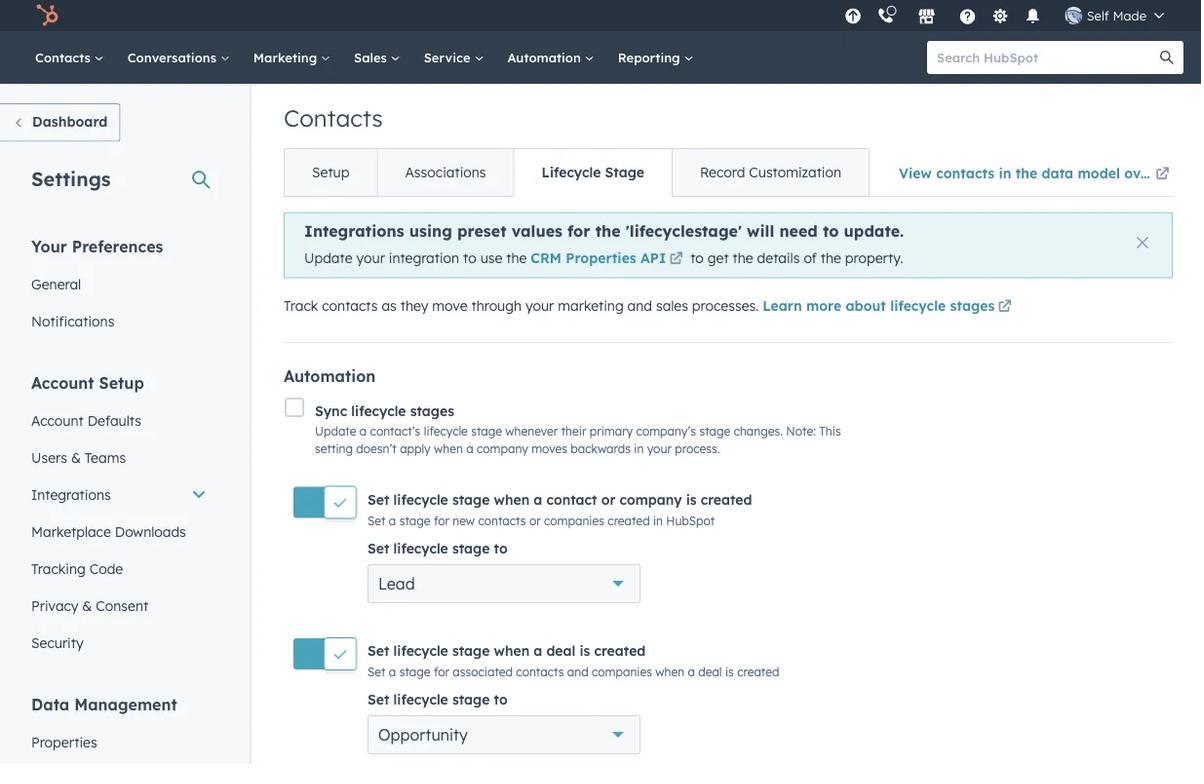 Task type: locate. For each thing, give the bounding box(es) containing it.
1 vertical spatial account
[[31, 412, 84, 429]]

for inside set lifecycle stage when a deal is created set a stage for associated contacts and companies when a deal is created
[[434, 665, 449, 679]]

0 vertical spatial account
[[31, 373, 94, 392]]

created
[[701, 491, 752, 508], [608, 513, 650, 528], [594, 643, 646, 660], [737, 665, 779, 679]]

set
[[368, 491, 389, 508], [368, 513, 386, 528], [368, 540, 389, 557], [368, 643, 389, 660], [368, 665, 386, 679], [368, 691, 389, 708]]

get
[[708, 250, 729, 267]]

data management element
[[19, 694, 218, 764]]

properties down 'integrations using preset values for the 'lifecyclestage' will need to update.' in the top of the page
[[566, 250, 636, 267]]

the up the crm properties api link
[[595, 221, 621, 241]]

data
[[1042, 164, 1074, 181]]

contacts right view
[[936, 164, 995, 181]]

0 vertical spatial your
[[356, 250, 385, 267]]

1 horizontal spatial automation
[[507, 49, 585, 65]]

1 horizontal spatial and
[[627, 297, 652, 314]]

1 vertical spatial and
[[567, 665, 588, 679]]

0 vertical spatial contacts
[[35, 49, 94, 65]]

properties inside integrations using preset values for the 'lifecyclestage' will need to update. alert
[[566, 250, 636, 267]]

your inside sync lifecycle stages update a contact's lifecycle stage whenever their primary company's stage changes. note: this setting doesn't apply when a company moves backwards in your process.
[[647, 442, 672, 456]]

data management
[[31, 695, 177, 714]]

opportunity button
[[368, 716, 641, 755]]

1 horizontal spatial stages
[[950, 297, 995, 314]]

stage down "new"
[[452, 540, 490, 557]]

0 horizontal spatial your
[[356, 250, 385, 267]]

1 horizontal spatial setup
[[312, 164, 349, 181]]

preferences
[[72, 236, 163, 256]]

0 vertical spatial deal
[[546, 643, 576, 660]]

your inside integrations using preset values for the 'lifecyclestage' will need to update. alert
[[356, 250, 385, 267]]

upgrade image
[[844, 8, 862, 26]]

update inside alert
[[304, 250, 352, 267]]

setup inside account setup element
[[99, 373, 144, 392]]

contacts link
[[23, 31, 116, 84]]

integrations down setup link
[[304, 221, 404, 241]]

the right use
[[506, 250, 527, 267]]

process.
[[675, 442, 720, 456]]

2 vertical spatial your
[[647, 442, 672, 456]]

stages inside sync lifecycle stages update a contact's lifecycle stage whenever their primary company's stage changes. note: this setting doesn't apply when a company moves backwards in your process.
[[410, 402, 454, 419]]

0 horizontal spatial and
[[567, 665, 588, 679]]

0 vertical spatial companies
[[544, 513, 604, 528]]

0 horizontal spatial in
[[634, 442, 644, 456]]

associations link
[[377, 149, 513, 196]]

doesn't
[[356, 442, 397, 456]]

2 account from the top
[[31, 412, 84, 429]]

for inside set lifecycle stage when a contact or company is created set a stage for new contacts or companies created in hubspot
[[434, 513, 449, 528]]

0 horizontal spatial deal
[[546, 643, 576, 660]]

notifications button
[[1017, 0, 1050, 31]]

1 horizontal spatial &
[[82, 597, 92, 614]]

company down whenever at the left
[[477, 442, 528, 456]]

2 horizontal spatial your
[[647, 442, 672, 456]]

setup link
[[285, 149, 377, 196]]

company
[[477, 442, 528, 456], [619, 491, 682, 508]]

help button
[[951, 0, 984, 31]]

code
[[89, 560, 123, 577]]

1 vertical spatial setup
[[99, 373, 144, 392]]

the left data
[[1016, 164, 1037, 181]]

1 vertical spatial stages
[[410, 402, 454, 419]]

lifecycle up contact's
[[351, 402, 406, 419]]

stage up opportunity
[[399, 665, 430, 679]]

track
[[284, 297, 318, 314]]

to left get
[[690, 250, 704, 267]]

the
[[1016, 164, 1037, 181], [595, 221, 621, 241], [506, 250, 527, 267], [733, 250, 753, 267], [821, 250, 841, 267]]

account for account defaults
[[31, 412, 84, 429]]

account
[[31, 373, 94, 392], [31, 412, 84, 429]]

your
[[356, 250, 385, 267], [525, 297, 554, 314], [647, 442, 672, 456]]

1 vertical spatial contacts
[[284, 103, 383, 133]]

1 vertical spatial companies
[[592, 665, 652, 679]]

2 horizontal spatial is
[[725, 665, 734, 679]]

marketplace
[[31, 523, 111, 540]]

lifecycle up lead
[[393, 540, 448, 557]]

for left "new"
[[434, 513, 449, 528]]

set lifecycle stage to for opportunity
[[368, 691, 508, 708]]

contacts down hubspot link
[[35, 49, 94, 65]]

property.
[[845, 250, 903, 267]]

1 vertical spatial or
[[529, 513, 541, 528]]

customization
[[749, 164, 841, 181]]

in left hubspot
[[653, 513, 663, 528]]

for
[[567, 221, 590, 241], [434, 513, 449, 528], [434, 665, 449, 679]]

0 vertical spatial in
[[999, 164, 1011, 181]]

when inside set lifecycle stage when a contact or company is created set a stage for new contacts or companies created in hubspot
[[494, 491, 530, 508]]

and left sales
[[627, 297, 652, 314]]

view
[[899, 164, 932, 181]]

contacts inside set lifecycle stage when a contact or company is created set a stage for new contacts or companies created in hubspot
[[478, 513, 526, 528]]

your preferences
[[31, 236, 163, 256]]

users & teams
[[31, 449, 126, 466]]

view contacts in the data model overview
[[899, 164, 1187, 181]]

& right 'users'
[[71, 449, 81, 466]]

navigation
[[284, 148, 870, 197]]

integrations inside alert
[[304, 221, 404, 241]]

marketplaces button
[[906, 0, 947, 31]]

1 horizontal spatial deal
[[698, 665, 722, 679]]

0 vertical spatial setup
[[312, 164, 349, 181]]

conversations link
[[116, 31, 242, 84]]

changes.
[[734, 424, 783, 439]]

1 set lifecycle stage to from the top
[[368, 540, 508, 557]]

in inside sync lifecycle stages update a contact's lifecycle stage whenever their primary company's stage changes. note: this setting doesn't apply when a company moves backwards in your process.
[[634, 442, 644, 456]]

companies inside set lifecycle stage when a contact or company is created set a stage for new contacts or companies created in hubspot
[[544, 513, 604, 528]]

0 horizontal spatial automation
[[284, 367, 376, 386]]

1 vertical spatial &
[[82, 597, 92, 614]]

automation right service link
[[507, 49, 585, 65]]

integration
[[389, 250, 459, 267]]

& right the privacy on the left
[[82, 597, 92, 614]]

users
[[31, 449, 67, 466]]

set lifecycle stage to up opportunity
[[368, 691, 508, 708]]

1 vertical spatial is
[[580, 643, 590, 660]]

1 vertical spatial your
[[525, 297, 554, 314]]

1 vertical spatial for
[[434, 513, 449, 528]]

integrations inside button
[[31, 486, 111, 503]]

in down company's
[[634, 442, 644, 456]]

the right of
[[821, 250, 841, 267]]

to up lead popup button
[[494, 540, 508, 557]]

0 vertical spatial company
[[477, 442, 528, 456]]

lead
[[378, 574, 415, 593]]

contacts
[[35, 49, 94, 65], [284, 103, 383, 133]]

deal
[[546, 643, 576, 660], [698, 665, 722, 679]]

marketplace downloads link
[[19, 513, 218, 550]]

privacy
[[31, 597, 78, 614]]

& for privacy
[[82, 597, 92, 614]]

automation up "sync"
[[284, 367, 376, 386]]

your down company's
[[647, 442, 672, 456]]

self made menu
[[839, 0, 1178, 31]]

1 horizontal spatial in
[[653, 513, 663, 528]]

0 horizontal spatial setup
[[99, 373, 144, 392]]

your up as
[[356, 250, 385, 267]]

stage up "new"
[[452, 491, 490, 508]]

integrations
[[304, 221, 404, 241], [31, 486, 111, 503]]

2 vertical spatial in
[[653, 513, 663, 528]]

0 horizontal spatial integrations
[[31, 486, 111, 503]]

properties down "data"
[[31, 734, 97, 751]]

crm
[[531, 250, 562, 267]]

service
[[424, 49, 474, 65]]

Search HubSpot search field
[[927, 41, 1166, 74]]

properties inside data management element
[[31, 734, 97, 751]]

for up crm properties api
[[567, 221, 590, 241]]

associations
[[405, 164, 486, 181]]

lifecycle
[[890, 297, 946, 314], [351, 402, 406, 419], [424, 424, 468, 439], [393, 491, 448, 508], [393, 540, 448, 557], [393, 643, 448, 660], [393, 691, 448, 708]]

company up hubspot
[[619, 491, 682, 508]]

0 horizontal spatial company
[[477, 442, 528, 456]]

details
[[757, 250, 800, 267]]

or up lead popup button
[[529, 513, 541, 528]]

new
[[453, 513, 475, 528]]

1 vertical spatial set lifecycle stage to
[[368, 691, 508, 708]]

crm properties api link
[[531, 250, 687, 270]]

update up track
[[304, 250, 352, 267]]

backwards
[[571, 442, 631, 456]]

lifecycle inside set lifecycle stage when a contact or company is created set a stage for new contacts or companies created in hubspot
[[393, 491, 448, 508]]

self made
[[1087, 7, 1146, 23]]

hubspot image
[[35, 4, 58, 27]]

automation link
[[496, 31, 606, 84]]

crm properties api
[[531, 250, 666, 267]]

lifecycle stage link
[[513, 149, 672, 196]]

marketplace downloads
[[31, 523, 186, 540]]

or
[[601, 491, 615, 508], [529, 513, 541, 528]]

close image
[[1137, 237, 1148, 249]]

0 vertical spatial or
[[601, 491, 615, 508]]

processes.
[[692, 297, 759, 314]]

link opens in a new window image inside learn more about lifecycle stages link
[[998, 300, 1012, 314]]

0 vertical spatial &
[[71, 449, 81, 466]]

1 vertical spatial integrations
[[31, 486, 111, 503]]

0 vertical spatial update
[[304, 250, 352, 267]]

lifecycle down lead
[[393, 643, 448, 660]]

2 set lifecycle stage to from the top
[[368, 691, 508, 708]]

and right associated
[[567, 665, 588, 679]]

integrations up marketplace
[[31, 486, 111, 503]]

set lifecycle stage to down "new"
[[368, 540, 508, 557]]

1 horizontal spatial integrations
[[304, 221, 404, 241]]

1 account from the top
[[31, 373, 94, 392]]

or right the contact
[[601, 491, 615, 508]]

properties link
[[19, 724, 218, 761]]

search image
[[1160, 51, 1174, 64]]

1 vertical spatial in
[[634, 442, 644, 456]]

2 horizontal spatial in
[[999, 164, 1011, 181]]

notifications
[[31, 312, 114, 330]]

set lifecycle stage to
[[368, 540, 508, 557], [368, 691, 508, 708]]

marketing link
[[242, 31, 342, 84]]

associated
[[453, 665, 513, 679]]

a
[[360, 424, 367, 439], [466, 442, 473, 456], [534, 491, 542, 508], [389, 513, 396, 528], [534, 643, 542, 660], [389, 665, 396, 679], [688, 665, 695, 679]]

account up 'users'
[[31, 412, 84, 429]]

0 vertical spatial properties
[[566, 250, 636, 267]]

contacts inside set lifecycle stage when a deal is created set a stage for associated contacts and companies when a deal is created
[[516, 665, 564, 679]]

conversations
[[127, 49, 220, 65]]

in left data
[[999, 164, 1011, 181]]

stage
[[605, 164, 644, 181]]

stage up process.
[[699, 424, 730, 439]]

calling icon button
[[869, 3, 902, 29]]

1 horizontal spatial is
[[686, 491, 697, 508]]

account up "account defaults"
[[31, 373, 94, 392]]

update inside sync lifecycle stages update a contact's lifecycle stage whenever their primary company's stage changes. note: this setting doesn't apply when a company moves backwards in your process.
[[315, 424, 356, 439]]

6 set from the top
[[368, 691, 389, 708]]

update
[[304, 250, 352, 267], [315, 424, 356, 439]]

update up the setting
[[315, 424, 356, 439]]

1 vertical spatial properties
[[31, 734, 97, 751]]

0 vertical spatial is
[[686, 491, 697, 508]]

0 vertical spatial set lifecycle stage to
[[368, 540, 508, 557]]

lifecycle down 'apply'
[[393, 491, 448, 508]]

service link
[[412, 31, 496, 84]]

0 vertical spatial for
[[567, 221, 590, 241]]

link opens in a new window image
[[1156, 163, 1169, 186], [1156, 168, 1169, 181], [670, 251, 683, 270], [670, 253, 683, 267], [998, 295, 1012, 319], [998, 300, 1012, 314]]

your preferences element
[[19, 235, 218, 340]]

1 horizontal spatial properties
[[566, 250, 636, 267]]

1 vertical spatial update
[[315, 424, 356, 439]]

1 horizontal spatial company
[[619, 491, 682, 508]]

2 vertical spatial for
[[434, 665, 449, 679]]

0 horizontal spatial &
[[71, 449, 81, 466]]

tracking code link
[[19, 550, 218, 587]]

view contacts in the data model overview link
[[899, 152, 1187, 196]]

1 vertical spatial company
[[619, 491, 682, 508]]

for left associated
[[434, 665, 449, 679]]

lifecycle inside set lifecycle stage when a deal is created set a stage for associated contacts and companies when a deal is created
[[393, 643, 448, 660]]

contacts right "new"
[[478, 513, 526, 528]]

through
[[471, 297, 522, 314]]

0 horizontal spatial stages
[[410, 402, 454, 419]]

track contacts as they move through your marketing and sales processes.
[[284, 297, 763, 314]]

account for account setup
[[31, 373, 94, 392]]

2 vertical spatial is
[[725, 665, 734, 679]]

to down associated
[[494, 691, 508, 708]]

your right through
[[525, 297, 554, 314]]

the for to get the details of the property.
[[821, 250, 841, 267]]

contacts up setup link
[[284, 103, 383, 133]]

0 horizontal spatial contacts
[[35, 49, 94, 65]]

0 vertical spatial integrations
[[304, 221, 404, 241]]

stage left whenever at the left
[[471, 424, 502, 439]]

0 horizontal spatial properties
[[31, 734, 97, 751]]

company inside sync lifecycle stages update a contact's lifecycle stage whenever their primary company's stage changes. note: this setting doesn't apply when a company moves backwards in your process.
[[477, 442, 528, 456]]

contacts right associated
[[516, 665, 564, 679]]

&
[[71, 449, 81, 466], [82, 597, 92, 614]]



Task type: describe. For each thing, give the bounding box(es) containing it.
self made button
[[1054, 0, 1176, 31]]

users & teams link
[[19, 439, 218, 476]]

5 set from the top
[[368, 665, 386, 679]]

sales
[[656, 297, 688, 314]]

lifecycle up opportunity
[[393, 691, 448, 708]]

integrations for integrations
[[31, 486, 111, 503]]

whenever
[[505, 424, 558, 439]]

they
[[400, 297, 428, 314]]

consent
[[96, 597, 148, 614]]

1 set from the top
[[368, 491, 389, 508]]

marketplaces image
[[918, 9, 936, 26]]

lifecycle
[[542, 164, 601, 181]]

settings
[[31, 166, 111, 191]]

to left use
[[463, 250, 476, 267]]

tracking
[[31, 560, 86, 577]]

tracking code
[[31, 560, 123, 577]]

settings image
[[992, 8, 1009, 26]]

lifecycle up 'apply'
[[424, 424, 468, 439]]

company inside set lifecycle stage when a contact or company is created set a stage for new contacts or companies created in hubspot
[[619, 491, 682, 508]]

1 vertical spatial deal
[[698, 665, 722, 679]]

apply
[[400, 442, 431, 456]]

the for integrations using preset values for the 'lifecyclestage' will need to update.
[[595, 221, 621, 241]]

and inside set lifecycle stage when a deal is created set a stage for associated contacts and companies when a deal is created
[[567, 665, 588, 679]]

note:
[[786, 424, 816, 439]]

moves
[[531, 442, 567, 456]]

opportunity
[[378, 725, 468, 745]]

setup inside setup link
[[312, 164, 349, 181]]

0 vertical spatial stages
[[950, 297, 995, 314]]

as
[[382, 297, 397, 314]]

more
[[806, 297, 841, 314]]

sales link
[[342, 31, 412, 84]]

1 horizontal spatial your
[[525, 297, 554, 314]]

model
[[1078, 164, 1120, 181]]

management
[[74, 695, 177, 714]]

integrations button
[[19, 476, 218, 513]]

use
[[480, 250, 502, 267]]

stage left "new"
[[399, 513, 430, 528]]

1 horizontal spatial or
[[601, 491, 615, 508]]

your
[[31, 236, 67, 256]]

using
[[409, 221, 452, 241]]

general
[[31, 275, 81, 292]]

contact
[[546, 491, 597, 508]]

companies inside set lifecycle stage when a deal is created set a stage for associated contacts and companies when a deal is created
[[592, 665, 652, 679]]

learn more about lifecycle stages link
[[763, 295, 1015, 319]]

notifications image
[[1024, 9, 1042, 26]]

stage down associated
[[452, 691, 490, 708]]

integrations for integrations using preset values for the 'lifecyclestage' will need to update.
[[304, 221, 404, 241]]

of
[[804, 250, 817, 267]]

learn more about lifecycle stages
[[763, 297, 995, 314]]

record
[[700, 164, 745, 181]]

self
[[1087, 7, 1109, 23]]

for inside alert
[[567, 221, 590, 241]]

1 vertical spatial automation
[[284, 367, 376, 386]]

preset
[[457, 221, 506, 241]]

1 horizontal spatial contacts
[[284, 103, 383, 133]]

update your integration to use the
[[304, 250, 531, 267]]

3 set from the top
[[368, 540, 389, 557]]

the for update your integration to use the
[[506, 250, 527, 267]]

account defaults
[[31, 412, 141, 429]]

reporting link
[[606, 31, 705, 84]]

hubspot
[[666, 513, 715, 528]]

account setup
[[31, 373, 144, 392]]

primary
[[590, 424, 633, 439]]

when inside sync lifecycle stages update a contact's lifecycle stage whenever their primary company's stage changes. note: this setting doesn't apply when a company moves backwards in your process.
[[434, 442, 463, 456]]

in inside set lifecycle stage when a contact or company is created set a stage for new contacts or companies created in hubspot
[[653, 513, 663, 528]]

set lifecycle stage when a contact or company is created set a stage for new contacts or companies created in hubspot
[[368, 491, 752, 528]]

update.
[[844, 221, 904, 241]]

move
[[432, 297, 467, 314]]

0 vertical spatial automation
[[507, 49, 585, 65]]

help image
[[959, 9, 977, 26]]

search button
[[1150, 41, 1184, 74]]

values
[[511, 221, 562, 241]]

ruby anderson image
[[1065, 7, 1083, 24]]

0 horizontal spatial or
[[529, 513, 541, 528]]

api
[[641, 250, 666, 267]]

2 set from the top
[[368, 513, 386, 528]]

the right get
[[733, 250, 753, 267]]

security
[[31, 634, 83, 651]]

navigation containing setup
[[284, 148, 870, 197]]

reporting
[[618, 49, 684, 65]]

marketing
[[558, 297, 624, 314]]

integrations using preset values for the 'lifecyclestage' will need to update. alert
[[284, 213, 1173, 278]]

made
[[1113, 7, 1146, 23]]

stage up associated
[[452, 643, 490, 660]]

their
[[561, 424, 586, 439]]

lifecycle right about
[[890, 297, 946, 314]]

marketing
[[253, 49, 321, 65]]

4 set from the top
[[368, 643, 389, 660]]

contacts left as
[[322, 297, 378, 314]]

need
[[779, 221, 818, 241]]

to get the details of the property.
[[687, 250, 903, 267]]

settings link
[[988, 5, 1013, 26]]

0 vertical spatial and
[[627, 297, 652, 314]]

0 horizontal spatial is
[[580, 643, 590, 660]]

is inside set lifecycle stage when a contact or company is created set a stage for new contacts or companies created in hubspot
[[686, 491, 697, 508]]

defaults
[[87, 412, 141, 429]]

contact's
[[370, 424, 421, 439]]

this
[[819, 424, 841, 439]]

'lifecyclestage'
[[626, 221, 742, 241]]

dashboard link
[[0, 103, 120, 142]]

will
[[747, 221, 774, 241]]

& for users
[[71, 449, 81, 466]]

to right 'need'
[[823, 221, 839, 241]]

security link
[[19, 624, 218, 661]]

downloads
[[115, 523, 186, 540]]

overview
[[1124, 164, 1187, 181]]

lead button
[[368, 564, 641, 603]]

record customization
[[700, 164, 841, 181]]

learn
[[763, 297, 802, 314]]

record customization link
[[672, 149, 869, 196]]

data
[[31, 695, 69, 714]]

company's
[[636, 424, 696, 439]]

upgrade link
[[841, 5, 865, 26]]

hubspot link
[[23, 4, 73, 27]]

account setup element
[[19, 372, 218, 661]]

set lifecycle stage to for lead
[[368, 540, 508, 557]]

sync
[[315, 402, 347, 419]]

calling icon image
[[877, 8, 895, 25]]

account defaults link
[[19, 402, 218, 439]]

integrations using preset values for the 'lifecyclestage' will need to update.
[[304, 221, 904, 241]]



Task type: vqa. For each thing, say whether or not it's contained in the screenshot.
the left &
yes



